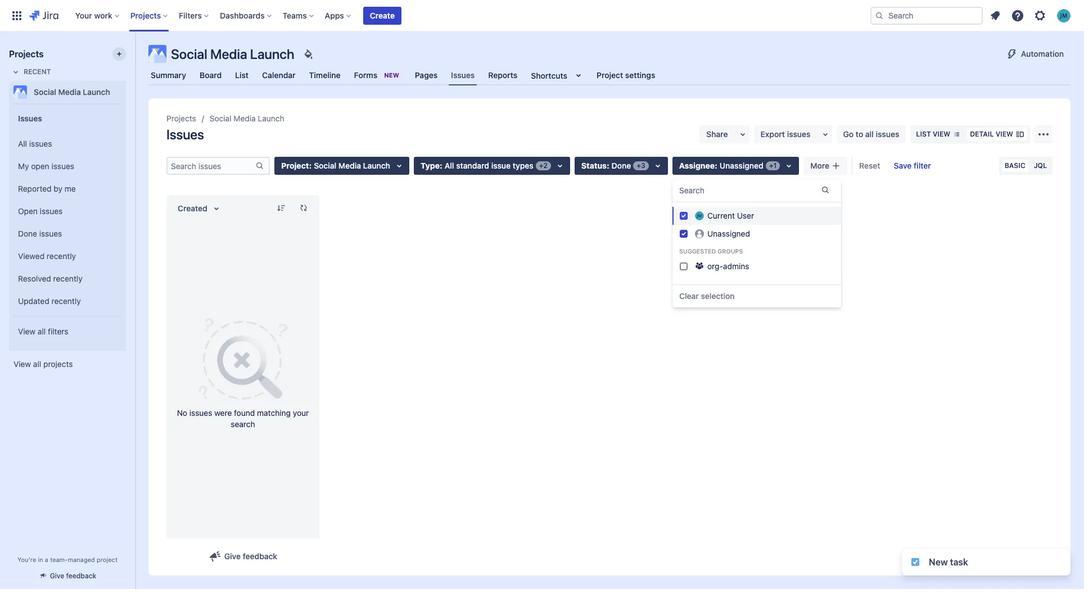 Task type: vqa. For each thing, say whether or not it's contained in the screenshot.
rightmost Social Media Launch link
yes



Task type: describe. For each thing, give the bounding box(es) containing it.
viewed
[[18, 251, 45, 261]]

settings
[[625, 70, 655, 80]]

list for list view
[[916, 130, 931, 138]]

project for project : social media launch
[[281, 161, 309, 170]]

issues for no issues were found matching your search
[[189, 408, 212, 418]]

0 vertical spatial give feedback
[[224, 552, 277, 561]]

my open issues link
[[13, 155, 121, 178]]

0 vertical spatial give
[[224, 552, 241, 561]]

detail
[[970, 130, 994, 138]]

0 vertical spatial social media launch link
[[9, 81, 121, 103]]

0 vertical spatial give feedback button
[[202, 548, 284, 566]]

+2
[[539, 161, 548, 170]]

0 horizontal spatial give feedback
[[50, 572, 96, 580]]

apps
[[325, 10, 344, 20]]

automation
[[1021, 49, 1064, 58]]

basic
[[1005, 161, 1026, 170]]

team-
[[50, 556, 68, 564]]

admins
[[723, 261, 749, 271]]

task icon image
[[911, 558, 920, 567]]

task
[[950, 557, 968, 567]]

detail view
[[970, 130, 1013, 138]]

export issues button
[[754, 125, 832, 143]]

recently for viewed recently
[[47, 251, 76, 261]]

me
[[65, 184, 76, 193]]

share
[[707, 129, 728, 139]]

filters button
[[176, 6, 213, 24]]

your work
[[75, 10, 112, 20]]

recent
[[24, 67, 51, 76]]

pages link
[[413, 65, 440, 85]]

1 vertical spatial unassigned
[[708, 229, 750, 238]]

project
[[97, 556, 117, 564]]

viewed recently link
[[13, 245, 121, 268]]

add to starred image
[[123, 85, 136, 99]]

create button
[[363, 6, 402, 24]]

were
[[214, 408, 232, 418]]

assignee : unassigned +1
[[679, 161, 777, 170]]

done issues
[[18, 229, 62, 238]]

shortcuts
[[531, 71, 568, 80]]

create
[[370, 10, 395, 20]]

go
[[843, 129, 854, 139]]

tab list containing issues
[[142, 65, 1078, 85]]

save filter button
[[887, 157, 938, 175]]

appswitcher icon image
[[10, 9, 24, 22]]

0 vertical spatial unassigned
[[720, 161, 764, 170]]

1 horizontal spatial feedback
[[243, 552, 277, 561]]

teams button
[[279, 6, 318, 24]]

org-
[[708, 261, 723, 271]]

view all projects link
[[9, 354, 126, 375]]

: for type
[[440, 161, 442, 170]]

new for new task
[[929, 557, 948, 567]]

group containing issues
[[13, 103, 121, 350]]

dashboards button
[[217, 6, 276, 24]]

reported
[[18, 184, 52, 193]]

my
[[18, 161, 29, 171]]

all for projects
[[33, 359, 41, 369]]

Search field
[[871, 6, 983, 24]]

dashboards
[[220, 10, 265, 20]]

1 horizontal spatial all
[[445, 161, 454, 170]]

export
[[761, 129, 785, 139]]

search
[[231, 419, 255, 429]]

user
[[737, 211, 754, 220]]

view for view all projects
[[13, 359, 31, 369]]

standard
[[456, 161, 489, 170]]

group icon image
[[695, 261, 704, 270]]

all inside "group"
[[18, 139, 27, 148]]

to
[[856, 129, 863, 139]]

open
[[31, 161, 49, 171]]

launch left type
[[363, 161, 390, 170]]

more button
[[804, 157, 848, 175]]

your profile and settings image
[[1057, 9, 1071, 22]]

all issues
[[18, 139, 52, 148]]

reset button
[[853, 157, 887, 175]]

go to all issues
[[843, 129, 899, 139]]

selection
[[701, 291, 735, 301]]

import and bulk change issues image
[[1037, 128, 1051, 141]]

list view
[[916, 130, 951, 138]]

order by image
[[210, 202, 223, 215]]

in
[[38, 556, 43, 564]]

current
[[708, 211, 735, 220]]

+1
[[769, 161, 777, 170]]

status : done +3
[[581, 161, 646, 170]]

0 vertical spatial social media launch
[[171, 46, 295, 62]]

projects link
[[166, 112, 196, 125]]

status
[[581, 161, 607, 170]]

by
[[54, 184, 62, 193]]

project for project settings
[[597, 70, 623, 80]]

Search issues text field
[[168, 158, 255, 174]]

automation button
[[999, 45, 1071, 63]]

updated
[[18, 296, 49, 306]]

view for list view
[[933, 130, 951, 138]]

project settings link
[[595, 65, 658, 85]]

reports link
[[486, 65, 520, 85]]

more
[[811, 161, 830, 170]]

teams
[[283, 10, 307, 20]]

org-admins
[[708, 261, 749, 271]]

filter
[[914, 161, 931, 170]]

issues for open issues
[[40, 206, 63, 216]]

no
[[177, 408, 187, 418]]

search
[[679, 186, 705, 195]]

a
[[45, 556, 48, 564]]

reports
[[488, 70, 518, 80]]

suggested
[[679, 248, 716, 255]]

open share dialog image
[[736, 128, 749, 141]]

addicon image
[[832, 161, 841, 170]]

board
[[200, 70, 222, 80]]

primary element
[[7, 0, 871, 31]]

new task
[[929, 557, 968, 567]]

all for filters
[[38, 327, 46, 336]]

open
[[18, 206, 38, 216]]

work
[[94, 10, 112, 20]]

board link
[[197, 65, 224, 85]]

automation image
[[1005, 47, 1019, 61]]

forms
[[354, 70, 377, 80]]



Task type: locate. For each thing, give the bounding box(es) containing it.
view for view all filters
[[18, 327, 36, 336]]

banner
[[0, 0, 1084, 31]]

project up refresh 'image'
[[281, 161, 309, 170]]

launch up the calendar
[[250, 46, 295, 62]]

notifications image
[[989, 9, 1002, 22]]

:
[[309, 161, 312, 170], [440, 161, 442, 170], [607, 161, 609, 170], [715, 161, 717, 170]]

0 vertical spatial list
[[235, 70, 249, 80]]

sort descending image
[[277, 204, 286, 213]]

view down updated
[[18, 327, 36, 336]]

2 horizontal spatial issues
[[451, 70, 475, 80]]

list link
[[233, 65, 251, 85]]

3 : from the left
[[607, 161, 609, 170]]

social
[[171, 46, 207, 62], [34, 87, 56, 97], [210, 114, 232, 123], [314, 161, 336, 170]]

export issues
[[761, 129, 811, 139]]

: for status
[[607, 161, 609, 170]]

projects inside popup button
[[130, 10, 161, 20]]

type : all standard issue types +2
[[421, 161, 548, 170]]

social media launch link down recent
[[9, 81, 121, 103]]

0 horizontal spatial give
[[50, 572, 64, 580]]

issues right export
[[787, 129, 811, 139]]

list right the board
[[235, 70, 249, 80]]

1 horizontal spatial give
[[224, 552, 241, 561]]

current user
[[708, 211, 754, 220]]

reported by me link
[[13, 178, 121, 200]]

give feedback button
[[202, 548, 284, 566], [32, 567, 103, 585]]

1 horizontal spatial new
[[929, 557, 948, 567]]

save filter
[[894, 161, 931, 170]]

issues down all issues link
[[51, 161, 74, 171]]

timeline link
[[307, 65, 343, 85]]

go to all issues link
[[837, 125, 906, 143]]

all left "projects"
[[33, 359, 41, 369]]

0 vertical spatial recently
[[47, 251, 76, 261]]

social media launch down list "link"
[[210, 114, 284, 123]]

sidebar navigation image
[[123, 45, 147, 67]]

you're
[[17, 556, 36, 564]]

save
[[894, 161, 912, 170]]

recently down viewed recently link
[[53, 274, 83, 283]]

1 horizontal spatial list
[[916, 130, 931, 138]]

issues right to
[[876, 129, 899, 139]]

social media launch up list "link"
[[171, 46, 295, 62]]

issues for all issues
[[29, 139, 52, 148]]

view left detail at the top of page
[[933, 130, 951, 138]]

all left filters
[[38, 327, 46, 336]]

issues up all issues at the top left of the page
[[18, 113, 42, 123]]

jira image
[[29, 9, 58, 22], [29, 9, 58, 22]]

timeline
[[309, 70, 341, 80]]

groups
[[718, 248, 743, 255]]

types
[[513, 161, 534, 170]]

recently
[[47, 251, 76, 261], [53, 274, 83, 283], [51, 296, 81, 306]]

issues right the no
[[189, 408, 212, 418]]

social media launch link down list "link"
[[210, 112, 284, 125]]

type
[[421, 161, 440, 170]]

issues inside "group"
[[18, 113, 42, 123]]

recently for resolved recently
[[53, 274, 83, 283]]

issues up open
[[29, 139, 52, 148]]

2 : from the left
[[440, 161, 442, 170]]

list inside "link"
[[235, 70, 249, 80]]

you're in a team-managed project
[[17, 556, 117, 564]]

1 group from the top
[[13, 103, 121, 350]]

issue
[[491, 161, 511, 170]]

summary link
[[148, 65, 188, 85]]

0 vertical spatial view
[[18, 327, 36, 336]]

issues down projects 'link'
[[166, 127, 204, 142]]

filters
[[179, 10, 202, 20]]

give feedback
[[224, 552, 277, 561], [50, 572, 96, 580]]

1 vertical spatial projects
[[9, 49, 44, 59]]

open export issues dropdown image
[[819, 128, 832, 141]]

1 vertical spatial view
[[13, 359, 31, 369]]

1 horizontal spatial view
[[996, 130, 1013, 138]]

done left +3
[[612, 161, 631, 170]]

open issues
[[18, 206, 63, 216]]

1 horizontal spatial give feedback
[[224, 552, 277, 561]]

1 horizontal spatial social media launch link
[[210, 112, 284, 125]]

0 horizontal spatial view
[[933, 130, 951, 138]]

view
[[18, 327, 36, 336], [13, 359, 31, 369]]

2 vertical spatial all
[[33, 359, 41, 369]]

0 vertical spatial new
[[384, 71, 399, 79]]

collapse recent projects image
[[9, 65, 22, 79]]

issues inside tab list
[[451, 70, 475, 80]]

all right type
[[445, 161, 454, 170]]

1 vertical spatial done
[[18, 229, 37, 238]]

created button
[[171, 200, 230, 218]]

4 : from the left
[[715, 161, 717, 170]]

view all filters
[[18, 327, 68, 336]]

managed
[[68, 556, 95, 564]]

apps button
[[322, 6, 355, 24]]

1 horizontal spatial done
[[612, 161, 631, 170]]

1 view from the left
[[933, 130, 951, 138]]

2 group from the top
[[13, 129, 121, 316]]

view for detail view
[[996, 130, 1013, 138]]

view left "projects"
[[13, 359, 31, 369]]

created
[[178, 204, 207, 213]]

2 vertical spatial social media launch
[[210, 114, 284, 123]]

unassigned up groups
[[708, 229, 750, 238]]

view all projects
[[13, 359, 73, 369]]

updated recently link
[[13, 290, 121, 313]]

issues
[[451, 70, 475, 80], [18, 113, 42, 123], [166, 127, 204, 142]]

all issues link
[[13, 133, 121, 155]]

settings image
[[1034, 9, 1047, 22]]

give
[[224, 552, 241, 561], [50, 572, 64, 580]]

calendar
[[262, 70, 296, 80]]

your work button
[[72, 6, 124, 24]]

0 vertical spatial projects
[[130, 10, 161, 20]]

0 horizontal spatial social media launch link
[[9, 81, 121, 103]]

2 horizontal spatial projects
[[166, 114, 196, 123]]

project : social media launch
[[281, 161, 390, 170]]

0 horizontal spatial project
[[281, 161, 309, 170]]

refresh image
[[299, 204, 308, 213]]

social media launch down recent
[[34, 87, 110, 97]]

new right forms
[[384, 71, 399, 79]]

recently for updated recently
[[51, 296, 81, 306]]

1 vertical spatial issues
[[18, 113, 42, 123]]

summary
[[151, 70, 186, 80]]

1 : from the left
[[309, 161, 312, 170]]

clear
[[679, 291, 699, 301]]

group containing all issues
[[13, 129, 121, 316]]

assignee
[[679, 161, 715, 170]]

unassigned down open share dialog icon
[[720, 161, 764, 170]]

all right to
[[865, 129, 874, 139]]

project left settings
[[597, 70, 623, 80]]

1 vertical spatial project
[[281, 161, 309, 170]]

search image
[[875, 11, 884, 20]]

suggested groups
[[679, 248, 743, 255]]

done down open
[[18, 229, 37, 238]]

help image
[[1011, 9, 1025, 22]]

1 vertical spatial give
[[50, 572, 64, 580]]

2 vertical spatial issues
[[166, 127, 204, 142]]

create project image
[[115, 49, 124, 58]]

calendar link
[[260, 65, 298, 85]]

new task button
[[902, 549, 1071, 576]]

1 vertical spatial feedback
[[66, 572, 96, 580]]

social media launch link
[[9, 81, 121, 103], [210, 112, 284, 125]]

0 vertical spatial all
[[18, 139, 27, 148]]

project inside 'link'
[[597, 70, 623, 80]]

view inside "group"
[[18, 327, 36, 336]]

issues for done issues
[[39, 229, 62, 238]]

1 vertical spatial social media launch link
[[210, 112, 284, 125]]

: for project
[[309, 161, 312, 170]]

1 vertical spatial list
[[916, 130, 931, 138]]

launch
[[250, 46, 295, 62], [83, 87, 110, 97], [258, 114, 284, 123], [363, 161, 390, 170]]

1 vertical spatial all
[[445, 161, 454, 170]]

issues inside no issues were found matching your search
[[189, 408, 212, 418]]

all up my
[[18, 139, 27, 148]]

issues right the pages
[[451, 70, 475, 80]]

1 vertical spatial new
[[929, 557, 948, 567]]

1 vertical spatial recently
[[53, 274, 83, 283]]

projects for the 'projects' popup button
[[130, 10, 161, 20]]

share button
[[700, 125, 749, 143]]

list up filter
[[916, 130, 931, 138]]

recently down done issues link in the top left of the page
[[47, 251, 76, 261]]

0 horizontal spatial new
[[384, 71, 399, 79]]

matching
[[257, 408, 291, 418]]

issues inside button
[[787, 129, 811, 139]]

new inside button
[[929, 557, 948, 567]]

new for new
[[384, 71, 399, 79]]

reset
[[859, 161, 880, 170]]

1 vertical spatial social media launch
[[34, 87, 110, 97]]

1 vertical spatial give feedback button
[[32, 567, 103, 585]]

projects for projects 'link'
[[166, 114, 196, 123]]

social media launch
[[171, 46, 295, 62], [34, 87, 110, 97], [210, 114, 284, 123]]

issues up 'viewed recently'
[[39, 229, 62, 238]]

projects down 'summary' link in the left of the page
[[166, 114, 196, 123]]

0 vertical spatial all
[[865, 129, 874, 139]]

clear selection
[[679, 291, 735, 301]]

0 horizontal spatial give feedback button
[[32, 567, 103, 585]]

no issues were found matching your search
[[177, 408, 309, 429]]

issues for export issues
[[787, 129, 811, 139]]

0 horizontal spatial projects
[[9, 49, 44, 59]]

tab list
[[142, 65, 1078, 85]]

: for assignee
[[715, 161, 717, 170]]

0 vertical spatial project
[[597, 70, 623, 80]]

0 vertical spatial issues
[[451, 70, 475, 80]]

jql
[[1034, 161, 1047, 170]]

launch down calendar link
[[258, 114, 284, 123]]

group
[[13, 103, 121, 350], [13, 129, 121, 316]]

unassigned
[[720, 161, 764, 170], [708, 229, 750, 238]]

view right detail at the top of page
[[996, 130, 1013, 138]]

viewed recently
[[18, 251, 76, 261]]

1 horizontal spatial issues
[[166, 127, 204, 142]]

0 horizontal spatial done
[[18, 229, 37, 238]]

new
[[384, 71, 399, 79], [929, 557, 948, 567]]

1 horizontal spatial give feedback button
[[202, 548, 284, 566]]

shortcuts button
[[529, 65, 588, 85]]

2 vertical spatial projects
[[166, 114, 196, 123]]

0 horizontal spatial list
[[235, 70, 249, 80]]

list for list
[[235, 70, 249, 80]]

set background color image
[[301, 47, 315, 61]]

2 vertical spatial recently
[[51, 296, 81, 306]]

all inside "group"
[[38, 327, 46, 336]]

1 horizontal spatial project
[[597, 70, 623, 80]]

reported by me
[[18, 184, 76, 193]]

projects button
[[127, 6, 172, 24]]

done
[[612, 161, 631, 170], [18, 229, 37, 238]]

projects right work
[[130, 10, 161, 20]]

new left task
[[929, 557, 948, 567]]

launch left add to starred icon
[[83, 87, 110, 97]]

0 vertical spatial done
[[612, 161, 631, 170]]

issues down reported by me
[[40, 206, 63, 216]]

updated recently
[[18, 296, 81, 306]]

banner containing your work
[[0, 0, 1084, 31]]

0 horizontal spatial all
[[18, 139, 27, 148]]

all
[[18, 139, 27, 148], [445, 161, 454, 170]]

recently down resolved recently link
[[51, 296, 81, 306]]

0 horizontal spatial feedback
[[66, 572, 96, 580]]

view all filters link
[[13, 321, 121, 343]]

1 horizontal spatial projects
[[130, 10, 161, 20]]

done inside "group"
[[18, 229, 37, 238]]

resolved recently link
[[13, 268, 121, 290]]

projects up recent
[[9, 49, 44, 59]]

issues
[[787, 129, 811, 139], [876, 129, 899, 139], [29, 139, 52, 148], [51, 161, 74, 171], [40, 206, 63, 216], [39, 229, 62, 238], [189, 408, 212, 418]]

your
[[75, 10, 92, 20]]

0 horizontal spatial issues
[[18, 113, 42, 123]]

new inside tab list
[[384, 71, 399, 79]]

1 vertical spatial all
[[38, 327, 46, 336]]

2 view from the left
[[996, 130, 1013, 138]]

filters
[[48, 327, 68, 336]]

0 vertical spatial feedback
[[243, 552, 277, 561]]

1 vertical spatial give feedback
[[50, 572, 96, 580]]



